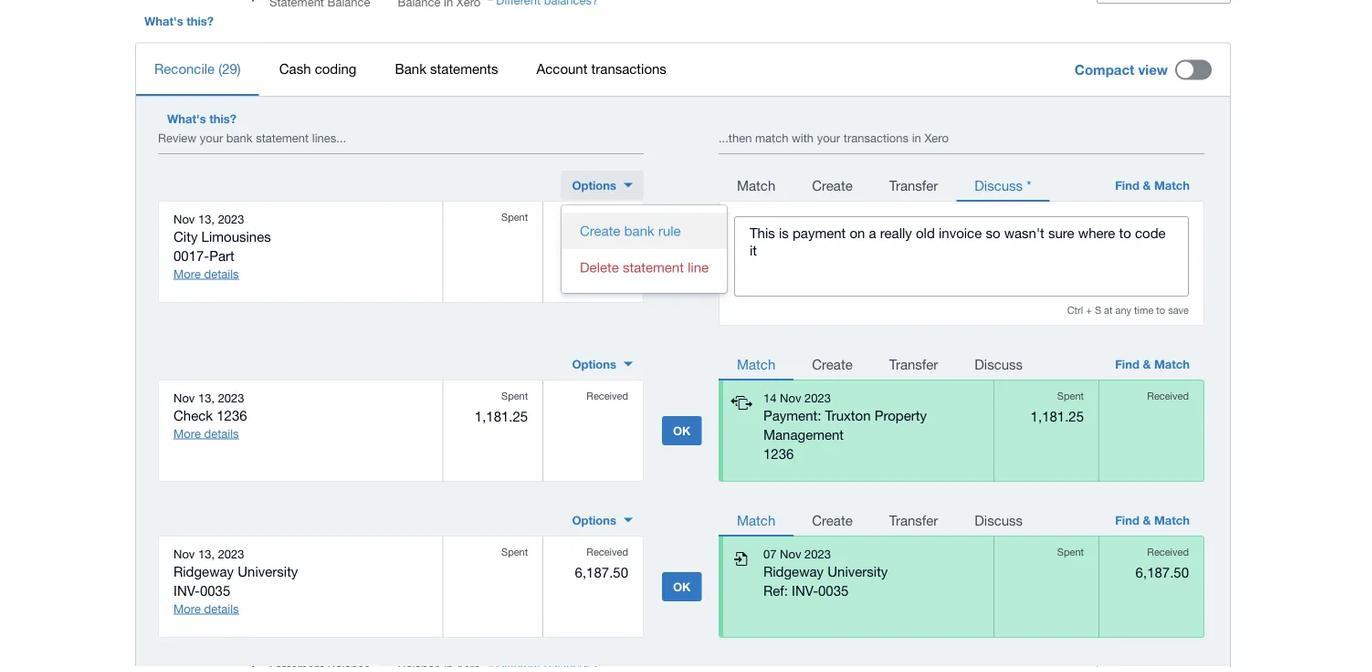 Task type: describe. For each thing, give the bounding box(es) containing it.
discuss link for ridgeway university
[[957, 503, 1042, 537]]

& for payment: truxton property management
[[1143, 357, 1152, 371]]

1 vertical spatial what's this?
[[167, 112, 237, 126]]

spent inside spent 1,181.25
[[502, 391, 528, 402]]

transfer link for ridgeway university
[[871, 503, 957, 537]]

more inside nov 13, 2023 check 1236 more details
[[174, 427, 201, 441]]

0035 inside the 07 nov 2023 ridgeway university ref: inv-0035
[[819, 584, 849, 600]]

lines...
[[312, 131, 346, 145]]

rule
[[659, 223, 681, 239]]

property
[[875, 408, 927, 424]]

review your bank statement lines...
[[158, 131, 346, 145]]

nov for 1236
[[174, 391, 195, 405]]

details inside nov 13, 2023 check 1236 more details
[[204, 427, 239, 441]]

statement inside button
[[623, 259, 684, 275]]

ok for ridgeway
[[673, 580, 691, 594]]

0035 inside nov 13, 2023 ridgeway university inv-0035 more details
[[200, 584, 230, 600]]

nov 13, 2023 city limousines 0017-part more details
[[174, 212, 271, 281]]

2 match link from the top
[[719, 346, 794, 381]]

1 vertical spatial this?
[[209, 112, 237, 126]]

truxton
[[826, 408, 871, 424]]

29
[[222, 61, 237, 77]]

0 vertical spatial transactions
[[592, 61, 667, 77]]

create bank rule link
[[562, 213, 727, 249]]

create for first create link from the top of the page
[[812, 177, 853, 193]]

nov for university
[[174, 547, 195, 561]]

nov 13, 2023 ridgeway university inv-0035 more details
[[174, 547, 298, 616]]

& for ridgeway university
[[1143, 513, 1152, 528]]

13, for city
[[198, 212, 215, 226]]

1 transfer from the top
[[890, 177, 939, 193]]

This is payment on a really old invoice so wasn't sure where to code it text field
[[736, 217, 1189, 296]]

1 find & match link from the top
[[1099, 167, 1205, 202]]

with
[[792, 131, 814, 145]]

discuss *
[[975, 177, 1032, 193]]

discuss for ridgeway university
[[975, 513, 1023, 529]]

find & match link for ridgeway university
[[1099, 503, 1205, 537]]

spent for 100.00
[[502, 211, 528, 223]]

nov inside the 07 nov 2023 ridgeway university ref: inv-0035
[[780, 547, 802, 561]]

2023 for inv-
[[805, 547, 831, 561]]

1 options from the top
[[572, 178, 617, 192]]

university for 0035
[[238, 564, 298, 580]]

discuss link for payment: truxton property management
[[957, 346, 1042, 381]]

find & match link for payment: truxton property management
[[1099, 346, 1205, 381]]

account transactions link
[[519, 43, 685, 94]]

view
[[1139, 62, 1169, 78]]

account transactions
[[537, 61, 667, 77]]

xero
[[925, 131, 949, 145]]

0 horizontal spatial 1,181.25
[[475, 409, 528, 425]]

0 vertical spatial what's this?
[[144, 14, 214, 28]]

2023 for management
[[805, 391, 831, 405]]

review
[[158, 131, 197, 145]]

create for truxton's create link
[[812, 356, 853, 372]]

create for university create link
[[812, 513, 853, 529]]

match link for 6,187.50
[[719, 503, 794, 537]]

ok for payment:
[[673, 424, 691, 438]]

cash coding link
[[261, 43, 375, 94]]

find & match for ridgeway university
[[1116, 513, 1191, 528]]

1 find from the top
[[1116, 178, 1140, 192]]

nov 13, 2023 check 1236 more details
[[174, 391, 247, 441]]

find for ridgeway university
[[1116, 513, 1140, 528]]

more details button for city
[[174, 266, 239, 282]]

create for create bank rule
[[580, 223, 621, 239]]

2 your from the left
[[817, 131, 841, 145]]

in
[[912, 131, 922, 145]]

payment:
[[764, 408, 822, 424]]

details for university
[[204, 602, 239, 616]]

ok link for payment:
[[662, 417, 702, 446]]

2 more details button from the top
[[174, 426, 239, 442]]

nov for limousines
[[174, 212, 195, 226]]

options button for payment: truxton property management
[[561, 350, 644, 379]]

account
[[537, 61, 588, 77]]

1 create link from the top
[[794, 167, 871, 202]]

...then
[[719, 131, 752, 145]]

find & match for payment: truxton property management
[[1116, 357, 1191, 371]]

transfer for payment: truxton property management
[[890, 356, 939, 372]]

07
[[764, 547, 777, 561]]

limousines
[[202, 229, 271, 245]]

0 vertical spatial statement
[[256, 131, 309, 145]]

1 find & match from the top
[[1116, 178, 1191, 192]]

create link for truxton
[[794, 346, 871, 381]]

cash
[[279, 61, 311, 77]]

delete statement line button
[[562, 249, 727, 286]]

nov inside 14 nov 2023 payment: truxton property management 1236
[[780, 391, 802, 405]]

to
[[1157, 305, 1166, 317]]

more for city
[[174, 267, 201, 281]]

bank statements
[[395, 61, 498, 77]]

ctrl
[[1068, 305, 1084, 317]]

inv- inside nov 13, 2023 ridgeway university inv-0035 more details
[[174, 584, 200, 600]]

ref:
[[764, 584, 788, 600]]

save
[[1169, 305, 1190, 317]]

statements
[[430, 61, 498, 77]]

line
[[688, 259, 709, 275]]

received 100.00
[[587, 211, 629, 246]]

at
[[1105, 305, 1113, 317]]

received 6,187.50
[[575, 547, 629, 581]]

what's for the bottom what's this? link
[[167, 112, 206, 126]]

14 nov 2023 payment: truxton property management 1236
[[764, 391, 927, 462]]

+
[[1087, 305, 1093, 317]]

list box containing create bank rule
[[562, 206, 727, 293]]

options button for ridgeway university
[[561, 506, 644, 535]]

13, for ridgeway
[[198, 547, 215, 561]]



Task type: vqa. For each thing, say whether or not it's contained in the screenshot.
University's the Create LINK
yes



Task type: locate. For each thing, give the bounding box(es) containing it.
1 vertical spatial what's this? link
[[158, 102, 246, 135]]

0 vertical spatial 13,
[[198, 212, 215, 226]]

options for ridgeway university
[[572, 513, 617, 528]]

compact
[[1075, 62, 1135, 78]]

2 13, from the top
[[198, 391, 215, 405]]

2023
[[218, 212, 244, 226], [218, 391, 244, 405], [805, 391, 831, 405], [218, 547, 244, 561], [805, 547, 831, 561]]

ridgeway for 0035
[[174, 564, 234, 580]]

create link for university
[[794, 503, 871, 537]]

1 vertical spatial transfer link
[[871, 346, 957, 381]]

0 vertical spatial options
[[572, 178, 617, 192]]

spent for 6,187.50
[[502, 547, 528, 559]]

your right review
[[200, 131, 223, 145]]

100.00
[[587, 230, 629, 246]]

0 vertical spatial spent
[[502, 211, 528, 223]]

create up truxton at the bottom right of page
[[812, 356, 853, 372]]

*
[[1027, 177, 1032, 193]]

0035
[[200, 584, 230, 600], [819, 584, 849, 600]]

received for 100.00
[[587, 211, 629, 223]]

2 discuss from the top
[[975, 356, 1023, 372]]

time
[[1135, 305, 1154, 317]]

match link for 100.00
[[719, 167, 794, 202]]

0 horizontal spatial university
[[238, 564, 298, 580]]

2023 inside the 07 nov 2023 ridgeway university ref: inv-0035
[[805, 547, 831, 561]]

1 spent from the top
[[502, 211, 528, 223]]

2 vertical spatial transfer link
[[871, 503, 957, 537]]

2 transfer from the top
[[890, 356, 939, 372]]

ridgeway inside the 07 nov 2023 ridgeway university ref: inv-0035
[[764, 564, 824, 580]]

0 vertical spatial more details button
[[174, 266, 239, 282]]

1 vertical spatial ok
[[673, 580, 691, 594]]

13, inside nov 13, 2023 check 1236 more details
[[198, 391, 215, 405]]

1 vertical spatial options button
[[561, 350, 644, 379]]

1 transfer link from the top
[[871, 167, 957, 202]]

2 spent from the top
[[502, 391, 528, 402]]

1,181.25
[[1031, 408, 1085, 424], [475, 409, 528, 425]]

0 vertical spatial this?
[[187, 14, 214, 28]]

ok link left sales invoice image
[[662, 573, 702, 602]]

1 inv- from the left
[[174, 584, 200, 600]]

your right "with"
[[817, 131, 841, 145]]

0 vertical spatial ok
[[673, 424, 691, 438]]

2 vertical spatial options
[[572, 513, 617, 528]]

2023 for part
[[218, 212, 244, 226]]

3 find & match link from the top
[[1099, 503, 1205, 537]]

match link
[[719, 167, 794, 202], [719, 346, 794, 381], [719, 503, 794, 537]]

1 horizontal spatial 1,181.25
[[1031, 408, 1085, 424]]

1 vertical spatial match link
[[719, 346, 794, 381]]

2 find from the top
[[1116, 357, 1140, 371]]

1 vertical spatial find
[[1116, 357, 1140, 371]]

0 vertical spatial &
[[1143, 178, 1152, 192]]

ok link for ridgeway
[[662, 573, 702, 602]]

0 horizontal spatial 0035
[[200, 584, 230, 600]]

1 vertical spatial transfer
[[890, 356, 939, 372]]

2 0035 from the left
[[819, 584, 849, 600]]

create bank rule
[[580, 223, 681, 239]]

1 horizontal spatial ridgeway
[[764, 564, 824, 580]]

create link
[[794, 167, 871, 202], [794, 346, 871, 381], [794, 503, 871, 537]]

1236
[[217, 408, 247, 424], [764, 446, 794, 462]]

3 find & match from the top
[[1116, 513, 1191, 528]]

nov inside nov 13, 2023 check 1236 more details
[[174, 391, 195, 405]]

0 horizontal spatial statement
[[256, 131, 309, 145]]

find & match link
[[1099, 167, 1205, 202], [1099, 346, 1205, 381], [1099, 503, 1205, 537]]

3 details from the top
[[204, 602, 239, 616]]

0 vertical spatial options button
[[561, 171, 644, 200]]

1 vertical spatial options
[[572, 357, 617, 371]]

3 & from the top
[[1143, 513, 1152, 528]]

create inside create bank rule link
[[580, 223, 621, 239]]

received
[[587, 211, 629, 223], [587, 391, 629, 402], [587, 547, 629, 559]]

2 vertical spatial find
[[1116, 513, 1140, 528]]

bank
[[395, 61, 427, 77]]

0 horizontal spatial ridgeway
[[174, 564, 234, 580]]

13, inside nov 13, 2023 city limousines 0017-part more details
[[198, 212, 215, 226]]

cash coding
[[279, 61, 357, 77]]

0 vertical spatial what's this? link
[[135, 5, 223, 38]]

received inside received 6,187.50
[[587, 547, 629, 559]]

ridgeway for inv-
[[764, 564, 824, 580]]

3 create link from the top
[[794, 503, 871, 537]]

)
[[237, 61, 241, 77]]

management
[[764, 427, 844, 443]]

3 options button from the top
[[561, 506, 644, 535]]

s
[[1095, 305, 1102, 317]]

2 vertical spatial spent
[[502, 547, 528, 559]]

1 horizontal spatial 6,187.50
[[1136, 565, 1190, 581]]

1 horizontal spatial 1236
[[764, 446, 794, 462]]

2023 inside nov 13, 2023 ridgeway university inv-0035 more details
[[218, 547, 244, 561]]

2 vertical spatial details
[[204, 602, 239, 616]]

bank
[[226, 131, 253, 145], [625, 223, 655, 239]]

what's this? link
[[135, 5, 223, 38], [158, 102, 246, 135]]

2 create link from the top
[[794, 346, 871, 381]]

1 horizontal spatial inv-
[[792, 584, 819, 600]]

1 ok link from the top
[[662, 417, 702, 446]]

1 vertical spatial statement
[[623, 259, 684, 275]]

1 vertical spatial transactions
[[844, 131, 909, 145]]

2 more from the top
[[174, 427, 201, 441]]

1 vertical spatial more
[[174, 427, 201, 441]]

1 vertical spatial bank
[[625, 223, 655, 239]]

find
[[1116, 178, 1140, 192], [1116, 357, 1140, 371], [1116, 513, 1140, 528]]

0017-
[[174, 248, 209, 264]]

delete statement line
[[580, 259, 709, 275]]

what's
[[144, 14, 183, 28], [167, 112, 206, 126]]

what's this?
[[144, 14, 214, 28], [167, 112, 237, 126]]

1 details from the top
[[204, 267, 239, 281]]

inv-
[[174, 584, 200, 600], [792, 584, 819, 600]]

create down ...then match with your transactions in xero
[[812, 177, 853, 193]]

13,
[[198, 212, 215, 226], [198, 391, 215, 405], [198, 547, 215, 561]]

1 & from the top
[[1143, 178, 1152, 192]]

2 find & match link from the top
[[1099, 346, 1205, 381]]

2 find & match from the top
[[1116, 357, 1191, 371]]

details for limousines
[[204, 267, 239, 281]]

1 ridgeway from the left
[[174, 564, 234, 580]]

2 vertical spatial more
[[174, 602, 201, 616]]

bank inside create bank rule link
[[625, 223, 655, 239]]

2023 inside nov 13, 2023 check 1236 more details
[[218, 391, 244, 405]]

1 vertical spatial create link
[[794, 346, 871, 381]]

...then match with your transactions in xero
[[719, 131, 949, 145]]

1 vertical spatial what's
[[167, 112, 206, 126]]

ctrl + s at any time to save
[[1068, 305, 1190, 317]]

1 discuss from the top
[[975, 177, 1023, 193]]

3 transfer from the top
[[890, 513, 939, 529]]

2 vertical spatial discuss
[[975, 513, 1023, 529]]

1236 down management
[[764, 446, 794, 462]]

0 vertical spatial discuss
[[975, 177, 1023, 193]]

2 vertical spatial transfer
[[890, 513, 939, 529]]

1236 right the check
[[217, 408, 247, 424]]

your
[[200, 131, 223, 145], [817, 131, 841, 145]]

2 vertical spatial find & match
[[1116, 513, 1191, 528]]

statement left lines...
[[256, 131, 309, 145]]

1 your from the left
[[200, 131, 223, 145]]

2 & from the top
[[1143, 357, 1152, 371]]

0 horizontal spatial bank
[[226, 131, 253, 145]]

what's for top what's this? link
[[144, 14, 183, 28]]

&
[[1143, 178, 1152, 192], [1143, 357, 1152, 371], [1143, 513, 1152, 528]]

reconcile (
[[154, 61, 222, 77]]

1 horizontal spatial your
[[817, 131, 841, 145]]

1 0035 from the left
[[200, 584, 230, 600]]

bank transaction image
[[727, 389, 753, 421]]

this? up review your bank statement lines...
[[209, 112, 237, 126]]

1 vertical spatial 13,
[[198, 391, 215, 405]]

1 more details button from the top
[[174, 266, 239, 282]]

statement down create bank rule link
[[623, 259, 684, 275]]

transfer link for payment: truxton property management
[[871, 346, 957, 381]]

nov inside nov 13, 2023 city limousines 0017-part more details
[[174, 212, 195, 226]]

0 horizontal spatial transactions
[[592, 61, 667, 77]]

what's this? link down "reconcile ( 29 )" on the top
[[158, 102, 246, 135]]

6,187.50
[[1136, 565, 1190, 581], [575, 565, 629, 581]]

1 received from the top
[[587, 211, 629, 223]]

nov inside nov 13, 2023 ridgeway university inv-0035 more details
[[174, 547, 195, 561]]

create link down ...then match with your transactions in xero
[[794, 167, 871, 202]]

2 vertical spatial received
[[587, 547, 629, 559]]

1236 inside 14 nov 2023 payment: truxton property management 1236
[[764, 446, 794, 462]]

list box
[[562, 206, 727, 293]]

ok
[[673, 424, 691, 438], [673, 580, 691, 594]]

more inside nov 13, 2023 city limousines 0017-part more details
[[174, 267, 201, 281]]

bank left rule
[[625, 223, 655, 239]]

create link up truxton at the bottom right of page
[[794, 346, 871, 381]]

3 transfer link from the top
[[871, 503, 957, 537]]

3 more from the top
[[174, 602, 201, 616]]

2 discuss link from the top
[[957, 503, 1042, 537]]

1 vertical spatial details
[[204, 427, 239, 441]]

ok link left bank transaction image
[[662, 417, 702, 446]]

2 ok from the top
[[673, 580, 691, 594]]

1 vertical spatial 1236
[[764, 446, 794, 462]]

07 nov 2023 ridgeway university ref: inv-0035
[[764, 547, 888, 600]]

university inside nov 13, 2023 ridgeway university inv-0035 more details
[[238, 564, 298, 580]]

create link up the 07 nov 2023 ridgeway university ref: inv-0035 at the right of page
[[794, 503, 871, 537]]

details inside nov 13, 2023 city limousines 0017-part more details
[[204, 267, 239, 281]]

what's up review
[[167, 112, 206, 126]]

1 horizontal spatial transactions
[[844, 131, 909, 145]]

1 horizontal spatial statement
[[623, 259, 684, 275]]

13, for check
[[198, 391, 215, 405]]

0 vertical spatial find & match link
[[1099, 167, 1205, 202]]

what's this? link up reconcile (
[[135, 5, 223, 38]]

3 find from the top
[[1116, 513, 1140, 528]]

1 options button from the top
[[561, 171, 644, 200]]

bank right review
[[226, 131, 253, 145]]

1 vertical spatial ok link
[[662, 573, 702, 602]]

inv- inside the 07 nov 2023 ridgeway university ref: inv-0035
[[792, 584, 819, 600]]

2023 for 0035
[[218, 547, 244, 561]]

match
[[756, 131, 789, 145]]

1 horizontal spatial university
[[828, 564, 888, 580]]

what's up reconcile (
[[144, 14, 183, 28]]

1 vertical spatial find & match link
[[1099, 346, 1205, 381]]

1 horizontal spatial bank
[[625, 223, 655, 239]]

0 vertical spatial discuss link
[[957, 346, 1042, 381]]

3 received from the top
[[587, 547, 629, 559]]

0 vertical spatial received
[[587, 211, 629, 223]]

match link up 07
[[719, 503, 794, 537]]

2 vertical spatial more details button
[[174, 601, 239, 618]]

2 options from the top
[[572, 357, 617, 371]]

2 ridgeway from the left
[[764, 564, 824, 580]]

2023 inside nov 13, 2023 city limousines 0017-part more details
[[218, 212, 244, 226]]

1 vertical spatial received
[[587, 391, 629, 402]]

2 transfer link from the top
[[871, 346, 957, 381]]

1 more from the top
[[174, 267, 201, 281]]

2 university from the left
[[828, 564, 888, 580]]

nov
[[174, 212, 195, 226], [174, 391, 195, 405], [780, 391, 802, 405], [174, 547, 195, 561], [780, 547, 802, 561]]

more
[[174, 267, 201, 281], [174, 427, 201, 441], [174, 602, 201, 616]]

0 vertical spatial more
[[174, 267, 201, 281]]

match link down match on the top right
[[719, 167, 794, 202]]

create up delete
[[580, 223, 621, 239]]

this?
[[187, 14, 214, 28], [209, 112, 237, 126]]

2 ok link from the top
[[662, 573, 702, 602]]

2 options button from the top
[[561, 350, 644, 379]]

1 vertical spatial find & match
[[1116, 357, 1191, 371]]

14
[[764, 391, 777, 405]]

details inside nov 13, 2023 ridgeway university inv-0035 more details
[[204, 602, 239, 616]]

2023 for details
[[218, 391, 244, 405]]

any
[[1116, 305, 1132, 317]]

1 match link from the top
[[719, 167, 794, 202]]

spent 1,181.25
[[475, 391, 528, 425]]

1 vertical spatial spent
[[502, 391, 528, 402]]

2 inv- from the left
[[792, 584, 819, 600]]

2 vertical spatial match link
[[719, 503, 794, 537]]

options
[[572, 178, 617, 192], [572, 357, 617, 371], [572, 513, 617, 528]]

1 discuss link from the top
[[957, 346, 1042, 381]]

0 vertical spatial find & match
[[1116, 178, 1191, 192]]

0 horizontal spatial your
[[200, 131, 223, 145]]

3 more details button from the top
[[174, 601, 239, 618]]

transfer for ridgeway university
[[890, 513, 939, 529]]

0 vertical spatial create link
[[794, 167, 871, 202]]

part
[[209, 248, 235, 264]]

0 horizontal spatial inv-
[[174, 584, 200, 600]]

ok link
[[662, 417, 702, 446], [662, 573, 702, 602]]

2 vertical spatial find & match link
[[1099, 503, 1205, 537]]

what's this? up review
[[167, 112, 237, 126]]

3 match link from the top
[[719, 503, 794, 537]]

check
[[174, 408, 213, 424]]

0 vertical spatial what's
[[144, 14, 183, 28]]

transfer
[[890, 177, 939, 193], [890, 356, 939, 372], [890, 513, 939, 529]]

0 vertical spatial find
[[1116, 178, 1140, 192]]

more for ridgeway
[[174, 602, 201, 616]]

3 13, from the top
[[198, 547, 215, 561]]

1 vertical spatial &
[[1143, 357, 1152, 371]]

1 vertical spatial more details button
[[174, 426, 239, 442]]

city
[[174, 229, 198, 245]]

2 vertical spatial 13,
[[198, 547, 215, 561]]

more details button for ridgeway
[[174, 601, 239, 618]]

1 vertical spatial discuss
[[975, 356, 1023, 372]]

3 options from the top
[[572, 513, 617, 528]]

discuss * link
[[957, 167, 1050, 202]]

compact view
[[1075, 62, 1169, 78]]

2023 inside 14 nov 2023 payment: truxton property management 1236
[[805, 391, 831, 405]]

2 received from the top
[[587, 391, 629, 402]]

transactions left the "in"
[[844, 131, 909, 145]]

0 vertical spatial 1236
[[217, 408, 247, 424]]

0 horizontal spatial 1236
[[217, 408, 247, 424]]

spent
[[502, 211, 528, 223], [502, 391, 528, 402], [502, 547, 528, 559]]

0 vertical spatial ok link
[[662, 417, 702, 446]]

discuss for payment: truxton property management
[[975, 356, 1023, 372]]

university inside the 07 nov 2023 ridgeway university ref: inv-0035
[[828, 564, 888, 580]]

ridgeway inside nov 13, 2023 ridgeway university inv-0035 more details
[[174, 564, 234, 580]]

2 vertical spatial &
[[1143, 513, 1152, 528]]

1 ok from the top
[[673, 424, 691, 438]]

transfer link
[[871, 167, 957, 202], [871, 346, 957, 381], [871, 503, 957, 537]]

more details button
[[174, 266, 239, 282], [174, 426, 239, 442], [174, 601, 239, 618]]

more inside nov 13, 2023 ridgeway university inv-0035 more details
[[174, 602, 201, 616]]

discuss
[[975, 177, 1023, 193], [975, 356, 1023, 372], [975, 513, 1023, 529]]

ridgeway
[[174, 564, 234, 580], [764, 564, 824, 580]]

3 spent from the top
[[502, 547, 528, 559]]

2 vertical spatial options button
[[561, 506, 644, 535]]

delete
[[580, 259, 619, 275]]

statement
[[256, 131, 309, 145], [623, 259, 684, 275]]

0 vertical spatial bank
[[226, 131, 253, 145]]

0 vertical spatial details
[[204, 267, 239, 281]]

0 vertical spatial transfer link
[[871, 167, 957, 202]]

this? up "reconcile ( 29 )" on the top
[[187, 14, 214, 28]]

what's this? up reconcile (
[[144, 14, 214, 28]]

match link up 14
[[719, 346, 794, 381]]

2 vertical spatial create link
[[794, 503, 871, 537]]

received inside the received 100.00
[[587, 211, 629, 223]]

13, inside nov 13, 2023 ridgeway university inv-0035 more details
[[198, 547, 215, 561]]

1 horizontal spatial 0035
[[819, 584, 849, 600]]

transactions
[[592, 61, 667, 77], [844, 131, 909, 145]]

reconcile ( 29 )
[[154, 61, 241, 77]]

find & match
[[1116, 178, 1191, 192], [1116, 357, 1191, 371], [1116, 513, 1191, 528]]

options for payment: truxton property management
[[572, 357, 617, 371]]

0 vertical spatial transfer
[[890, 177, 939, 193]]

bank statements link
[[377, 43, 517, 94]]

received for 6,187.50
[[587, 547, 629, 559]]

transactions right account in the top left of the page
[[592, 61, 667, 77]]

create up the 07 nov 2023 ridgeway university ref: inv-0035 at the right of page
[[812, 513, 853, 529]]

sales invoice image
[[727, 545, 753, 577]]

coding
[[315, 61, 357, 77]]

1 13, from the top
[[198, 212, 215, 226]]

1 university from the left
[[238, 564, 298, 580]]

3 discuss from the top
[[975, 513, 1023, 529]]

match
[[737, 177, 776, 193], [1155, 178, 1191, 192], [737, 356, 776, 372], [1155, 357, 1191, 371], [737, 513, 776, 529], [1155, 513, 1191, 528]]

options button
[[561, 171, 644, 200], [561, 350, 644, 379], [561, 506, 644, 535]]

1 vertical spatial discuss link
[[957, 503, 1042, 537]]

2 details from the top
[[204, 427, 239, 441]]

0 vertical spatial match link
[[719, 167, 794, 202]]

discuss link
[[957, 346, 1042, 381], [957, 503, 1042, 537]]

0 horizontal spatial 6,187.50
[[575, 565, 629, 581]]

1236 inside nov 13, 2023 check 1236 more details
[[217, 408, 247, 424]]

find for payment: truxton property management
[[1116, 357, 1140, 371]]

create
[[812, 177, 853, 193], [580, 223, 621, 239], [812, 356, 853, 372], [812, 513, 853, 529]]

university for inv-
[[828, 564, 888, 580]]



